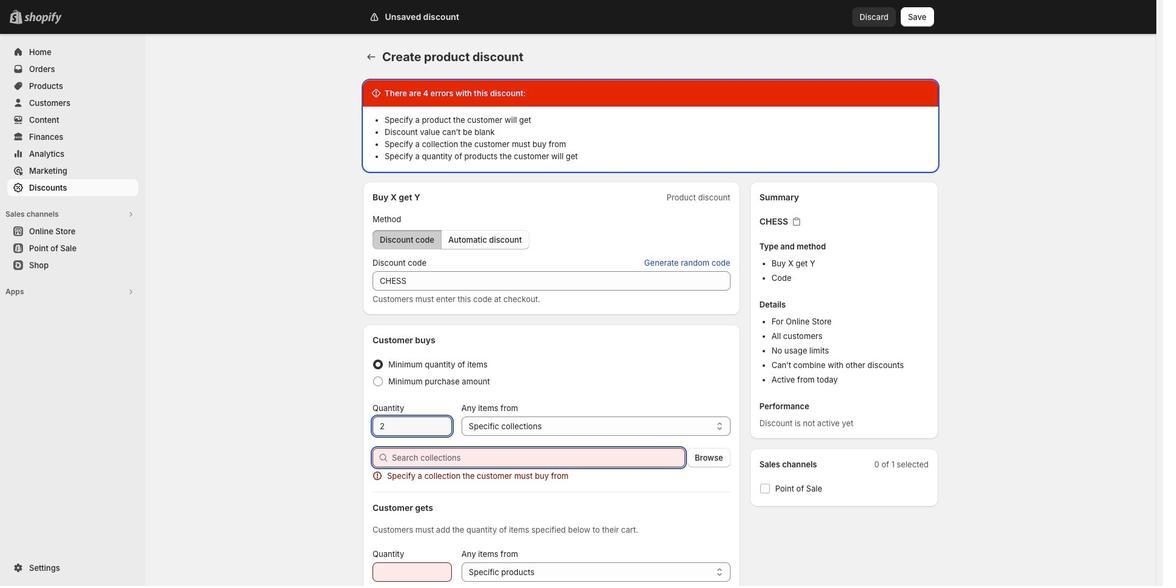 Task type: describe. For each thing, give the bounding box(es) containing it.
Search collections text field
[[392, 448, 685, 468]]

shopify image
[[24, 12, 62, 24]]



Task type: locate. For each thing, give the bounding box(es) containing it.
None text field
[[373, 563, 452, 582]]

None text field
[[373, 271, 731, 291], [373, 417, 452, 436], [373, 271, 731, 291], [373, 417, 452, 436]]



Task type: vqa. For each thing, say whether or not it's contained in the screenshot.
discounts
no



